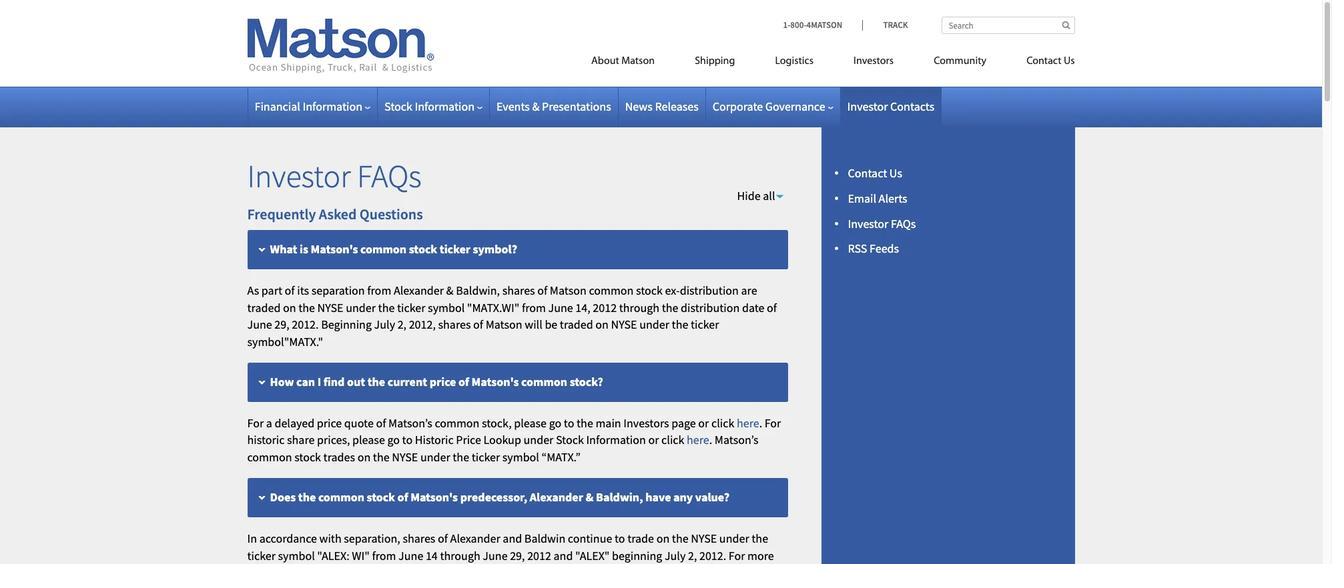 Task type: vqa. For each thing, say whether or not it's contained in the screenshot.
Show
no



Task type: locate. For each thing, give the bounding box(es) containing it.
under down ex-
[[640, 317, 670, 333]]

information inside the . for historic share prices, please go to historic price lookup under stock information or click
[[586, 433, 646, 448]]

matson's right is
[[311, 242, 358, 257]]

1 vertical spatial 29,
[[510, 548, 525, 564]]

0 vertical spatial and
[[503, 531, 522, 547]]

1 horizontal spatial 2,
[[688, 548, 697, 564]]

29, down baldwin
[[510, 548, 525, 564]]

price up the "prices,"
[[317, 416, 342, 431]]

governance
[[766, 99, 826, 114]]

2012. inside the in accordance with separation, shares of alexander and baldwin continue to trade on the nyse under the ticker symbol "alex: wi" from june 14 through june 29, 2012 and "alex" beginning july 2, 2012. for mor
[[700, 548, 727, 564]]

events & presentations
[[497, 99, 611, 114]]

1 horizontal spatial &
[[532, 99, 540, 114]]

click
[[712, 416, 735, 431], [662, 433, 685, 448]]

1 horizontal spatial contact us
[[1027, 56, 1075, 67]]

alexander down the 'predecessor,' at the left of the page
[[450, 531, 501, 547]]

common inside . matson's common stock trades on the nyse under the ticker symbol "matx."
[[247, 450, 292, 465]]

distribution
[[680, 283, 739, 298], [681, 300, 740, 315]]

contact us inside top menu navigation
[[1027, 56, 1075, 67]]

2012,
[[409, 317, 436, 333]]

1 vertical spatial to
[[402, 433, 413, 448]]

please up lookup
[[514, 416, 547, 431]]

wi"
[[352, 548, 370, 564]]

29, inside as part of its separation from alexander & baldwin, shares of matson common stock ex-distribution are traded on the nyse under the ticker symbol "matx.wi" from june 14, 2012 through the distribution date of june 29, 2012. beginning july 2, 2012, shares of matson will be traded on nyse under the ticker symbol"matx."
[[275, 317, 290, 333]]

what is matson's common stock ticker symbol? tab panel
[[247, 282, 788, 351]]

0 horizontal spatial 2012.
[[292, 317, 319, 333]]

through right 14 at the bottom
[[440, 548, 481, 564]]

1 horizontal spatial information
[[415, 99, 475, 114]]

rss
[[848, 241, 868, 257]]

alexander inside as part of its separation from alexander & baldwin, shares of matson common stock ex-distribution are traded on the nyse under the ticker symbol "matx.wi" from june 14, 2012 through the distribution date of june 29, 2012. beginning july 2, 2012, shares of matson will be traded on nyse under the ticker symbol"matx."
[[394, 283, 444, 298]]

stock
[[385, 99, 413, 114], [556, 433, 584, 448]]

alexander inside the in accordance with separation, shares of alexander and baldwin continue to trade on the nyse under the ticker symbol "alex: wi" from june 14 through june 29, 2012 and "alex" beginning july 2, 2012. for mor
[[450, 531, 501, 547]]

how can i find out the current price of matson's common stock? tab
[[247, 363, 788, 403]]

1 horizontal spatial alexander
[[450, 531, 501, 547]]

from up will
[[522, 300, 546, 315]]

trade
[[628, 531, 654, 547]]

any
[[674, 490, 693, 505]]

go up "matx."
[[549, 416, 562, 431]]

0 vertical spatial 29,
[[275, 317, 290, 333]]

to
[[564, 416, 574, 431], [402, 433, 413, 448], [615, 531, 625, 547]]

matson image
[[247, 19, 434, 73]]

on right trades
[[358, 450, 371, 465]]

distribution left date
[[681, 300, 740, 315]]

2 vertical spatial shares
[[403, 531, 436, 547]]

29, inside the in accordance with separation, shares of alexander and baldwin continue to trade on the nyse under the ticker symbol "alex: wi" from june 14 through june 29, 2012 and "alex" beginning july 2, 2012. for mor
[[510, 548, 525, 564]]

1 horizontal spatial price
[[430, 374, 456, 390]]

historic
[[415, 433, 454, 448]]

1 vertical spatial 2012
[[528, 548, 551, 564]]

2 vertical spatial alexander
[[450, 531, 501, 547]]

1 vertical spatial baldwin,
[[596, 490, 643, 505]]

from right separation
[[367, 283, 391, 298]]

news releases link
[[625, 99, 699, 114]]

nyse inside . matson's common stock trades on the nyse under the ticker symbol "matx."
[[392, 450, 418, 465]]

part
[[262, 283, 282, 298]]

0 horizontal spatial to
[[402, 433, 413, 448]]

2012 right 14, at the left
[[593, 300, 617, 315]]

symbol up 2012,
[[428, 300, 465, 315]]

distribution left are
[[680, 283, 739, 298]]

us up the alerts
[[890, 166, 903, 181]]

common
[[361, 242, 407, 257], [589, 283, 634, 298], [521, 374, 568, 390], [435, 416, 480, 431], [247, 450, 292, 465], [318, 490, 364, 505]]

baldwin, inside as part of its separation from alexander & baldwin, shares of matson common stock ex-distribution are traded on the nyse under the ticker symbol "matx.wi" from june 14, 2012 through the distribution date of june 29, 2012. beginning july 2, 2012, shares of matson will be traded on nyse under the ticker symbol"matx."
[[456, 283, 500, 298]]

contact us link
[[1007, 49, 1075, 77], [848, 166, 903, 181]]

click inside the . for historic share prices, please go to historic price lookup under stock information or click
[[662, 433, 685, 448]]

1 vertical spatial shares
[[438, 317, 471, 333]]

here link right "page"
[[737, 416, 759, 431]]

0 horizontal spatial july
[[374, 317, 395, 333]]

1 vertical spatial investors
[[624, 416, 669, 431]]

to left historic
[[402, 433, 413, 448]]

from down separation,
[[372, 548, 396, 564]]

common down trades
[[318, 490, 364, 505]]

common down historic
[[247, 450, 292, 465]]

investor for investor contacts link
[[848, 99, 888, 114]]

2, left 2012,
[[398, 317, 407, 333]]

0 vertical spatial investor faqs
[[247, 156, 422, 196]]

0 horizontal spatial contact us
[[848, 166, 903, 181]]

2 horizontal spatial alexander
[[530, 490, 583, 505]]

2012 down baldwin
[[528, 548, 551, 564]]

symbol
[[428, 300, 465, 315], [503, 450, 539, 465], [278, 548, 315, 564]]

through right 14, at the left
[[619, 300, 660, 315]]

1 vertical spatial through
[[440, 548, 481, 564]]

delayed
[[275, 416, 315, 431]]

be
[[545, 317, 558, 333]]

prices,
[[317, 433, 350, 448]]

1 vertical spatial click
[[662, 433, 685, 448]]

top menu navigation
[[531, 49, 1075, 77]]

contact down search search box
[[1027, 56, 1062, 67]]

under down value?
[[720, 531, 750, 547]]

contact us up email alerts link
[[848, 166, 903, 181]]

click right "page"
[[712, 416, 735, 431]]

please
[[514, 416, 547, 431], [353, 433, 385, 448]]

matson up 14, at the left
[[550, 283, 587, 298]]

page
[[672, 416, 696, 431]]

contact us link up email alerts link
[[848, 166, 903, 181]]

matson's down historic
[[411, 490, 458, 505]]

how
[[270, 374, 294, 390]]

the inside how can i find out the current price of matson's common stock? tab
[[368, 374, 385, 390]]

traded
[[247, 300, 281, 315], [560, 317, 593, 333]]

0 vertical spatial contact
[[1027, 56, 1062, 67]]

& inside does the common stock of matson's predecessor, alexander & baldwin, have any value? tab
[[586, 490, 594, 505]]

1 vertical spatial investor
[[247, 156, 351, 196]]

0 horizontal spatial stock
[[385, 99, 413, 114]]

alexander down "matx."
[[530, 490, 583, 505]]

matson's up value?
[[715, 433, 759, 448]]

0 vertical spatial matson's
[[389, 416, 432, 431]]

stock left ex-
[[636, 283, 663, 298]]

0 vertical spatial contact us
[[1027, 56, 1075, 67]]

2012 inside the in accordance with separation, shares of alexander and baldwin continue to trade on the nyse under the ticker symbol "alex: wi" from june 14 through june 29, 2012 and "alex" beginning july 2, 2012. for mor
[[528, 548, 551, 564]]

will
[[525, 317, 543, 333]]

1 vertical spatial matson
[[550, 283, 587, 298]]

shares up "matx.wi"
[[502, 283, 535, 298]]

. inside the . for historic share prices, please go to historic price lookup under stock information or click
[[759, 416, 762, 431]]

of inside does the common stock of matson's predecessor, alexander & baldwin, have any value? tab
[[398, 490, 408, 505]]

faqs up "questions"
[[357, 156, 422, 196]]

through
[[619, 300, 660, 315], [440, 548, 481, 564]]

investor up the rss feeds
[[848, 216, 889, 231]]

to up "matx."
[[564, 416, 574, 431]]

faqs down the alerts
[[891, 216, 916, 231]]

0 vertical spatial contact us link
[[1007, 49, 1075, 77]]

about
[[592, 56, 619, 67]]

. for for
[[759, 416, 762, 431]]

0 vertical spatial symbol
[[428, 300, 465, 315]]

1 horizontal spatial 2012.
[[700, 548, 727, 564]]

investor up frequently
[[247, 156, 351, 196]]

0 horizontal spatial .
[[710, 433, 713, 448]]

here link down "page"
[[687, 433, 710, 448]]

alexander up 2012,
[[394, 283, 444, 298]]

alexander inside tab
[[530, 490, 583, 505]]

. matson's common stock trades on the nyse under the ticker symbol "matx."
[[247, 433, 759, 465]]

us
[[1064, 56, 1075, 67], [890, 166, 903, 181]]

july
[[374, 317, 395, 333], [665, 548, 686, 564]]

2012 inside as part of its separation from alexander & baldwin, shares of matson common stock ex-distribution are traded on the nyse under the ticker symbol "matx.wi" from june 14, 2012 through the distribution date of june 29, 2012. beginning july 2, 2012, shares of matson will be traded on nyse under the ticker symbol"matx."
[[593, 300, 617, 315]]

1 vertical spatial 2012.
[[700, 548, 727, 564]]

1 horizontal spatial 29,
[[510, 548, 525, 564]]

about matson link
[[571, 49, 675, 77]]

common left stock? on the bottom of the page
[[521, 374, 568, 390]]

financial information
[[255, 99, 363, 114]]

0 vertical spatial matson
[[622, 56, 655, 67]]

1 vertical spatial july
[[665, 548, 686, 564]]

1 vertical spatial contact us
[[848, 166, 903, 181]]

for inside the . for historic share prices, please go to historic price lookup under stock information or click
[[765, 416, 781, 431]]

investors down the track link
[[854, 56, 894, 67]]

0 vertical spatial here link
[[737, 416, 759, 431]]

as
[[247, 283, 259, 298]]

and down baldwin
[[554, 548, 573, 564]]

1 vertical spatial price
[[317, 416, 342, 431]]

price inside tab panel
[[317, 416, 342, 431]]

0 horizontal spatial shares
[[403, 531, 436, 547]]

lookup
[[484, 433, 521, 448]]

us inside top menu navigation
[[1064, 56, 1075, 67]]

contact up email
[[848, 166, 887, 181]]

of
[[285, 283, 295, 298], [538, 283, 548, 298], [767, 300, 777, 315], [473, 317, 483, 333], [459, 374, 469, 390], [376, 416, 386, 431], [398, 490, 408, 505], [438, 531, 448, 547]]

under
[[346, 300, 376, 315], [640, 317, 670, 333], [524, 433, 554, 448], [421, 450, 450, 465], [720, 531, 750, 547]]

1-
[[783, 19, 791, 31]]

on right trade
[[657, 531, 670, 547]]

separation,
[[344, 531, 400, 547]]

investors
[[854, 56, 894, 67], [624, 416, 669, 431]]

us down search 'icon'
[[1064, 56, 1075, 67]]

contact inside contact us link
[[1027, 56, 1062, 67]]

under inside . matson's common stock trades on the nyse under the ticker symbol "matx."
[[421, 450, 450, 465]]

0 horizontal spatial information
[[303, 99, 363, 114]]

matson's
[[311, 242, 358, 257], [472, 374, 519, 390], [411, 490, 458, 505]]

1 horizontal spatial here
[[737, 416, 759, 431]]

2 vertical spatial matson's
[[411, 490, 458, 505]]

2012
[[593, 300, 617, 315], [528, 548, 551, 564]]

2 vertical spatial investor
[[848, 216, 889, 231]]

1 horizontal spatial here link
[[737, 416, 759, 431]]

2012.
[[292, 317, 319, 333], [700, 548, 727, 564]]

. inside . matson's common stock trades on the nyse under the ticker symbol "matx."
[[710, 433, 713, 448]]

0 vertical spatial 2,
[[398, 317, 407, 333]]

or up have on the bottom
[[649, 433, 659, 448]]

0 vertical spatial investor
[[848, 99, 888, 114]]

or right "page"
[[699, 416, 709, 431]]

the inside does the common stock of matson's predecessor, alexander & baldwin, have any value? tab
[[298, 490, 316, 505]]

. for matson's
[[710, 433, 713, 448]]

july right beginning
[[665, 548, 686, 564]]

matson right about
[[622, 56, 655, 67]]

1 vertical spatial 2,
[[688, 548, 697, 564]]

here
[[737, 416, 759, 431], [687, 433, 710, 448]]

2 horizontal spatial for
[[765, 416, 781, 431]]

contact us
[[1027, 56, 1075, 67], [848, 166, 903, 181]]

0 horizontal spatial click
[[662, 433, 685, 448]]

0 horizontal spatial matson's
[[311, 242, 358, 257]]

price right "current"
[[430, 374, 456, 390]]

2012. up symbol"matx."
[[292, 317, 319, 333]]

out
[[347, 374, 365, 390]]

0 vertical spatial traded
[[247, 300, 281, 315]]

baldwin, left have on the bottom
[[596, 490, 643, 505]]

go left historic
[[387, 433, 400, 448]]

0 vertical spatial baldwin,
[[456, 283, 500, 298]]

1 vertical spatial or
[[649, 433, 659, 448]]

information
[[303, 99, 363, 114], [415, 99, 475, 114], [586, 433, 646, 448]]

1 horizontal spatial faqs
[[891, 216, 916, 231]]

baldwin, up "matx.wi"
[[456, 283, 500, 298]]

find
[[324, 374, 345, 390]]

1 horizontal spatial matson's
[[715, 433, 759, 448]]

1 horizontal spatial investors
[[854, 56, 894, 67]]

contact
[[1027, 56, 1062, 67], [848, 166, 887, 181]]

common up 14, at the left
[[589, 283, 634, 298]]

1 horizontal spatial stock
[[556, 433, 584, 448]]

0 horizontal spatial faqs
[[357, 156, 422, 196]]

1 horizontal spatial july
[[665, 548, 686, 564]]

contact us link down search 'icon'
[[1007, 49, 1075, 77]]

investor down investors link on the top of the page
[[848, 99, 888, 114]]

under down historic
[[421, 450, 450, 465]]

1 horizontal spatial for
[[729, 548, 745, 564]]

1 vertical spatial alexander
[[530, 490, 583, 505]]

and left baldwin
[[503, 531, 522, 547]]

2 vertical spatial to
[[615, 531, 625, 547]]

1 vertical spatial contact
[[848, 166, 887, 181]]

0 horizontal spatial 2,
[[398, 317, 407, 333]]

and
[[503, 531, 522, 547], [554, 548, 573, 564]]

what is matson's common stock ticker symbol?
[[270, 242, 517, 257]]

symbol"matx."
[[247, 334, 323, 350]]

predecessor,
[[460, 490, 527, 505]]

"matx.wi"
[[467, 300, 520, 315]]

2 vertical spatial &
[[586, 490, 594, 505]]

stock inside as part of its separation from alexander & baldwin, shares of matson common stock ex-distribution are traded on the nyse under the ticker symbol "matx.wi" from june 14, 2012 through the distribution date of june 29, 2012. beginning july 2, 2012, shares of matson will be traded on nyse under the ticker symbol"matx."
[[636, 283, 663, 298]]

2 horizontal spatial information
[[586, 433, 646, 448]]

stock inside . matson's common stock trades on the nyse under the ticker symbol "matx."
[[294, 450, 321, 465]]

symbol down accordance
[[278, 548, 315, 564]]

from
[[367, 283, 391, 298], [522, 300, 546, 315], [372, 548, 396, 564]]

matson's up historic
[[389, 416, 432, 431]]

.
[[759, 416, 762, 431], [710, 433, 713, 448]]

track
[[884, 19, 908, 31]]

rss feeds link
[[848, 241, 899, 257]]

the
[[299, 300, 315, 315], [378, 300, 395, 315], [662, 300, 679, 315], [672, 317, 689, 333], [368, 374, 385, 390], [577, 416, 593, 431], [373, 450, 390, 465], [453, 450, 469, 465], [298, 490, 316, 505], [672, 531, 689, 547], [752, 531, 768, 547]]

matson down "matx.wi"
[[486, 317, 523, 333]]

0 vertical spatial stock
[[385, 99, 413, 114]]

price
[[456, 433, 481, 448]]

shares up 14 at the bottom
[[403, 531, 436, 547]]

go
[[549, 416, 562, 431], [387, 433, 400, 448]]

1 vertical spatial matson's
[[472, 374, 519, 390]]

symbol?
[[473, 242, 517, 257]]

2, inside as part of its separation from alexander & baldwin, shares of matson common stock ex-distribution are traded on the nyse under the ticker symbol "matx.wi" from june 14, 2012 through the distribution date of june 29, 2012. beginning july 2, 2012, shares of matson will be traded on nyse under the ticker symbol"matx."
[[398, 317, 407, 333]]

email
[[848, 191, 877, 206]]

or inside the . for historic share prices, please go to historic price lookup under stock information or click
[[649, 433, 659, 448]]

0 horizontal spatial through
[[440, 548, 481, 564]]

alexander for baldwin,
[[394, 283, 444, 298]]

under up "matx."
[[524, 433, 554, 448]]

here down "page"
[[687, 433, 710, 448]]

investors left "page"
[[624, 416, 669, 431]]

0 horizontal spatial here
[[687, 433, 710, 448]]

0 vertical spatial alexander
[[394, 283, 444, 298]]

common inside as part of its separation from alexander & baldwin, shares of matson common stock ex-distribution are traded on the nyse under the ticker symbol "matx.wi" from june 14, 2012 through the distribution date of june 29, 2012. beginning july 2, 2012, shares of matson will be traded on nyse under the ticker symbol"matx."
[[589, 283, 634, 298]]

"alex:
[[317, 548, 350, 564]]

0 vertical spatial .
[[759, 416, 762, 431]]

here right "page"
[[737, 416, 759, 431]]

to left trade
[[615, 531, 625, 547]]

ticker
[[440, 242, 471, 257], [397, 300, 426, 315], [691, 317, 719, 333], [472, 450, 500, 465], [247, 548, 276, 564]]

baldwin
[[525, 531, 566, 547]]

2012. down value?
[[700, 548, 727, 564]]

hide all frequently asked questions
[[247, 188, 775, 224]]

matson's up stock,
[[472, 374, 519, 390]]

0 horizontal spatial traded
[[247, 300, 281, 315]]

1 vertical spatial go
[[387, 433, 400, 448]]

to inside the . for historic share prices, please go to historic price lookup under stock information or click
[[402, 433, 413, 448]]

investor faqs up 'asked'
[[247, 156, 422, 196]]

2 horizontal spatial symbol
[[503, 450, 539, 465]]

nyse
[[317, 300, 344, 315], [611, 317, 637, 333], [392, 450, 418, 465], [691, 531, 717, 547]]

june up be
[[548, 300, 573, 315]]

july inside as part of its separation from alexander & baldwin, shares of matson common stock ex-distribution are traded on the nyse under the ticker symbol "matx.wi" from june 14, 2012 through the distribution date of june 29, 2012. beginning july 2, 2012, shares of matson will be traded on nyse under the ticker symbol"matx."
[[374, 317, 395, 333]]

1 horizontal spatial to
[[564, 416, 574, 431]]

2, right beginning
[[688, 548, 697, 564]]

1 vertical spatial distribution
[[681, 300, 740, 315]]

july inside the in accordance with separation, shares of alexander and baldwin continue to trade on the nyse under the ticker symbol "alex: wi" from june 14 through june 29, 2012 and "alex" beginning july 2, 2012. for mor
[[665, 548, 686, 564]]

0 horizontal spatial symbol
[[278, 548, 315, 564]]

0 horizontal spatial us
[[890, 166, 903, 181]]

1 horizontal spatial or
[[699, 416, 709, 431]]

traded down 14, at the left
[[560, 317, 593, 333]]

2 horizontal spatial to
[[615, 531, 625, 547]]

shares right 2012,
[[438, 317, 471, 333]]

0 horizontal spatial or
[[649, 433, 659, 448]]

stock down share
[[294, 450, 321, 465]]

1 horizontal spatial shares
[[438, 317, 471, 333]]

29, up symbol"matx."
[[275, 317, 290, 333]]

what
[[270, 242, 297, 257]]

14,
[[576, 300, 591, 315]]

frequently
[[247, 205, 316, 224]]

track link
[[863, 19, 908, 31]]

click down "page"
[[662, 433, 685, 448]]

contact us down search 'icon'
[[1027, 56, 1075, 67]]

how can i find out the current price of matson's common stock? tab panel
[[247, 415, 788, 467]]

traded down part
[[247, 300, 281, 315]]

investor
[[848, 99, 888, 114], [247, 156, 351, 196], [848, 216, 889, 231]]

baldwin, inside tab
[[596, 490, 643, 505]]

1 vertical spatial investor faqs
[[848, 216, 916, 231]]

symbol down lookup
[[503, 450, 539, 465]]

june down the 'predecessor,' at the left of the page
[[483, 548, 508, 564]]

1 vertical spatial traded
[[560, 317, 593, 333]]

None search field
[[942, 17, 1075, 34]]

stock down "questions"
[[409, 242, 437, 257]]

investor faqs up feeds
[[848, 216, 916, 231]]

june up symbol"matx."
[[247, 317, 272, 333]]

stock
[[409, 242, 437, 257], [636, 283, 663, 298], [294, 450, 321, 465], [367, 490, 395, 505]]

0 vertical spatial distribution
[[680, 283, 739, 298]]

please down quote
[[353, 433, 385, 448]]

1 horizontal spatial contact
[[1027, 56, 1062, 67]]

july left 2012,
[[374, 317, 395, 333]]

Search search field
[[942, 17, 1075, 34]]

ticker inside tab
[[440, 242, 471, 257]]

matson inside top menu navigation
[[622, 56, 655, 67]]



Task type: describe. For each thing, give the bounding box(es) containing it.
1 horizontal spatial matson
[[550, 283, 587, 298]]

alexander for baldwin
[[450, 531, 501, 547]]

common down "questions"
[[361, 242, 407, 257]]

stock,
[[482, 416, 512, 431]]

community link
[[914, 49, 1007, 77]]

0 vertical spatial click
[[712, 416, 735, 431]]

logistics link
[[755, 49, 834, 77]]

main
[[596, 416, 621, 431]]

is
[[300, 242, 308, 257]]

0 vertical spatial to
[[564, 416, 574, 431]]

symbol inside . matson's common stock trades on the nyse under the ticker symbol "matx."
[[503, 450, 539, 465]]

email alerts
[[848, 191, 908, 206]]

investors inside how can i find out the current price of matson's common stock? tab panel
[[624, 416, 669, 431]]

does the common stock of matson's predecessor, alexander & baldwin, have any value? tab
[[247, 479, 788, 519]]

contacts
[[891, 99, 935, 114]]

hide
[[737, 188, 761, 203]]

price inside tab
[[430, 374, 456, 390]]

stock information
[[385, 99, 475, 114]]

common up price
[[435, 416, 480, 431]]

0 horizontal spatial matson
[[486, 317, 523, 333]]

1 horizontal spatial traded
[[560, 317, 593, 333]]

date
[[742, 300, 765, 315]]

email alerts link
[[848, 191, 908, 206]]

releases
[[655, 99, 699, 114]]

. for historic share prices, please go to historic price lookup under stock information or click
[[247, 416, 781, 448]]

"matx."
[[542, 450, 581, 465]]

on right be
[[596, 317, 609, 333]]

of inside the in accordance with separation, shares of alexander and baldwin continue to trade on the nyse under the ticker symbol "alex: wi" from june 14 through june 29, 2012 and "alex" beginning july 2, 2012. for mor
[[438, 531, 448, 547]]

on up symbol"matx."
[[283, 300, 296, 315]]

stock information link
[[385, 99, 483, 114]]

current
[[388, 374, 427, 390]]

logistics
[[775, 56, 814, 67]]

4matson
[[807, 19, 843, 31]]

continue
[[568, 531, 612, 547]]

shipping link
[[675, 49, 755, 77]]

1 horizontal spatial contact us link
[[1007, 49, 1075, 77]]

1-800-4matson link
[[783, 19, 863, 31]]

questions
[[360, 205, 423, 224]]

nyse inside the in accordance with separation, shares of alexander and baldwin continue to trade on the nyse under the ticker symbol "alex: wi" from june 14 through june 29, 2012 and "alex" beginning july 2, 2012. for mor
[[691, 531, 717, 547]]

accordance
[[259, 531, 317, 547]]

0 vertical spatial &
[[532, 99, 540, 114]]

from inside the in accordance with separation, shares of alexander and baldwin continue to trade on the nyse under the ticker symbol "alex: wi" from june 14 through june 29, 2012 and "alex" beginning july 2, 2012. for mor
[[372, 548, 396, 564]]

news
[[625, 99, 653, 114]]

rss feeds
[[848, 241, 899, 257]]

1 horizontal spatial investor faqs
[[848, 216, 916, 231]]

events & presentations link
[[497, 99, 611, 114]]

for inside the in accordance with separation, shares of alexander and baldwin continue to trade on the nyse under the ticker symbol "alex: wi" from june 14 through june 29, 2012 and "alex" beginning july 2, 2012. for mor
[[729, 548, 745, 564]]

feeds
[[870, 241, 899, 257]]

0 horizontal spatial investor faqs
[[247, 156, 422, 196]]

ticker inside . matson's common stock trades on the nyse under the ticker symbol "matx."
[[472, 450, 500, 465]]

investor faqs link
[[848, 216, 916, 231]]

shares inside the in accordance with separation, shares of alexander and baldwin continue to trade on the nyse under the ticker symbol "alex: wi" from june 14 through june 29, 2012 and "alex" beginning july 2, 2012. for mor
[[403, 531, 436, 547]]

community
[[934, 56, 987, 67]]

0 vertical spatial matson's
[[311, 242, 358, 257]]

investors link
[[834, 49, 914, 77]]

corporate governance
[[713, 99, 826, 114]]

1 vertical spatial from
[[522, 300, 546, 315]]

stock?
[[570, 374, 603, 390]]

information for stock information
[[415, 99, 475, 114]]

beginning
[[612, 548, 662, 564]]

0 horizontal spatial contact
[[848, 166, 887, 181]]

matson's inside tab
[[472, 374, 519, 390]]

its
[[297, 283, 309, 298]]

with
[[319, 531, 342, 547]]

of inside how can i find out the current price of matson's common stock? tab panel
[[376, 416, 386, 431]]

all
[[763, 188, 775, 203]]

investor for investor faqs link
[[848, 216, 889, 231]]

0 vertical spatial here
[[737, 416, 759, 431]]

can
[[296, 374, 315, 390]]

investors inside top menu navigation
[[854, 56, 894, 67]]

about matson
[[592, 56, 655, 67]]

1 vertical spatial faqs
[[891, 216, 916, 231]]

symbol inside as part of its separation from alexander & baldwin, shares of matson common stock ex-distribution are traded on the nyse under the ticker symbol "matx.wi" from june 14, 2012 through the distribution date of june 29, 2012. beginning july 2, 2012, shares of matson will be traded on nyse under the ticker symbol"matx."
[[428, 300, 465, 315]]

on inside the in accordance with separation, shares of alexander and baldwin continue to trade on the nyse under the ticker symbol "alex: wi" from june 14 through june 29, 2012 and "alex" beginning july 2, 2012. for mor
[[657, 531, 670, 547]]

of inside how can i find out the current price of matson's common stock? tab
[[459, 374, 469, 390]]

in accordance with separation, shares of alexander and baldwin continue to trade on the nyse under the ticker symbol "alex: wi" from june 14 through june 29, 2012 and "alex" beginning july 2, 2012. for mor
[[247, 531, 774, 565]]

under up the beginning
[[346, 300, 376, 315]]

stock up separation,
[[367, 490, 395, 505]]

please inside the . for historic share prices, please go to historic price lookup under stock information or click
[[353, 433, 385, 448]]

0 vertical spatial please
[[514, 416, 547, 431]]

information for financial information
[[303, 99, 363, 114]]

corporate
[[713, 99, 763, 114]]

separation
[[312, 283, 365, 298]]

under inside the . for historic share prices, please go to historic price lookup under stock information or click
[[524, 433, 554, 448]]

asked
[[319, 205, 357, 224]]

0 horizontal spatial here link
[[687, 433, 710, 448]]

how can i find out the current price of matson's common stock?
[[270, 374, 603, 390]]

have
[[646, 490, 671, 505]]

0 horizontal spatial contact us link
[[848, 166, 903, 181]]

share
[[287, 433, 315, 448]]

financial information link
[[255, 99, 371, 114]]

1 horizontal spatial go
[[549, 416, 562, 431]]

0 horizontal spatial for
[[247, 416, 264, 431]]

symbol inside the in accordance with separation, shares of alexander and baldwin continue to trade on the nyse under the ticker symbol "alex: wi" from june 14 through june 29, 2012 and "alex" beginning july 2, 2012. for mor
[[278, 548, 315, 564]]

0 vertical spatial from
[[367, 283, 391, 298]]

trades
[[324, 450, 355, 465]]

alerts
[[879, 191, 908, 206]]

investor contacts link
[[848, 99, 935, 114]]

1 horizontal spatial and
[[554, 548, 573, 564]]

1 vertical spatial us
[[890, 166, 903, 181]]

hide all link
[[247, 187, 788, 206]]

under inside the in accordance with separation, shares of alexander and baldwin continue to trade on the nyse under the ticker symbol "alex: wi" from june 14 through june 29, 2012 and "alex" beginning july 2, 2012. for mor
[[720, 531, 750, 547]]

matson's inside . matson's common stock trades on the nyse under the ticker symbol "matx."
[[715, 433, 759, 448]]

2, inside the in accordance with separation, shares of alexander and baldwin continue to trade on the nyse under the ticker symbol "alex: wi" from june 14 through june 29, 2012 and "alex" beginning july 2, 2012. for mor
[[688, 548, 697, 564]]

common inside tab
[[521, 374, 568, 390]]

0 vertical spatial or
[[699, 416, 709, 431]]

presentations
[[542, 99, 611, 114]]

to inside the in accordance with separation, shares of alexander and baldwin continue to trade on the nyse under the ticker symbol "alex: wi" from june 14 through june 29, 2012 and "alex" beginning july 2, 2012. for mor
[[615, 531, 625, 547]]

events
[[497, 99, 530, 114]]

does the common stock of matson's predecessor, alexander & baldwin, have any value? tab panel
[[247, 531, 788, 565]]

1 vertical spatial here
[[687, 433, 710, 448]]

800-
[[791, 19, 807, 31]]

are
[[741, 283, 757, 298]]

ticker inside the in accordance with separation, shares of alexander and baldwin continue to trade on the nyse under the ticker symbol "alex: wi" from june 14 through june 29, 2012 and "alex" beginning july 2, 2012. for mor
[[247, 548, 276, 564]]

& inside as part of its separation from alexander & baldwin, shares of matson common stock ex-distribution are traded on the nyse under the ticker symbol "matx.wi" from june 14, 2012 through the distribution date of june 29, 2012. beginning july 2, 2012, shares of matson will be traded on nyse under the ticker symbol"matx."
[[446, 283, 454, 298]]

stock inside the . for historic share prices, please go to historic price lookup under stock information or click
[[556, 433, 584, 448]]

search image
[[1062, 21, 1071, 29]]

go inside the . for historic share prices, please go to historic price lookup under stock information or click
[[387, 433, 400, 448]]

financial
[[255, 99, 300, 114]]

1-800-4matson
[[783, 19, 843, 31]]

ex-
[[665, 283, 680, 298]]

corporate governance link
[[713, 99, 834, 114]]

2012. inside as part of its separation from alexander & baldwin, shares of matson common stock ex-distribution are traded on the nyse under the ticker symbol "matx.wi" from june 14, 2012 through the distribution date of june 29, 2012. beginning july 2, 2012, shares of matson will be traded on nyse under the ticker symbol"matx."
[[292, 317, 319, 333]]

through inside the in accordance with separation, shares of alexander and baldwin continue to trade on the nyse under the ticker symbol "alex: wi" from june 14 through june 29, 2012 and "alex" beginning july 2, 2012. for mor
[[440, 548, 481, 564]]

through inside as part of its separation from alexander & baldwin, shares of matson common stock ex-distribution are traded on the nyse under the ticker symbol "matx.wi" from june 14, 2012 through the distribution date of june 29, 2012. beginning july 2, 2012, shares of matson will be traded on nyse under the ticker symbol"matx."
[[619, 300, 660, 315]]

14
[[426, 548, 438, 564]]

as part of its separation from alexander & baldwin, shares of matson common stock ex-distribution are traded on the nyse under the ticker symbol "matx.wi" from june 14, 2012 through the distribution date of june 29, 2012. beginning july 2, 2012, shares of matson will be traded on nyse under the ticker symbol"matx."
[[247, 283, 777, 350]]

2 horizontal spatial shares
[[502, 283, 535, 298]]

i
[[318, 374, 321, 390]]

june left 14 at the bottom
[[399, 548, 423, 564]]

investor contacts
[[848, 99, 935, 114]]

what is matson's common stock ticker symbol? tab
[[247, 230, 788, 270]]

on inside . matson's common stock trades on the nyse under the ticker symbol "matx."
[[358, 450, 371, 465]]

does
[[270, 490, 296, 505]]

historic
[[247, 433, 285, 448]]

value?
[[696, 490, 730, 505]]

quote
[[344, 416, 374, 431]]

in
[[247, 531, 257, 547]]



